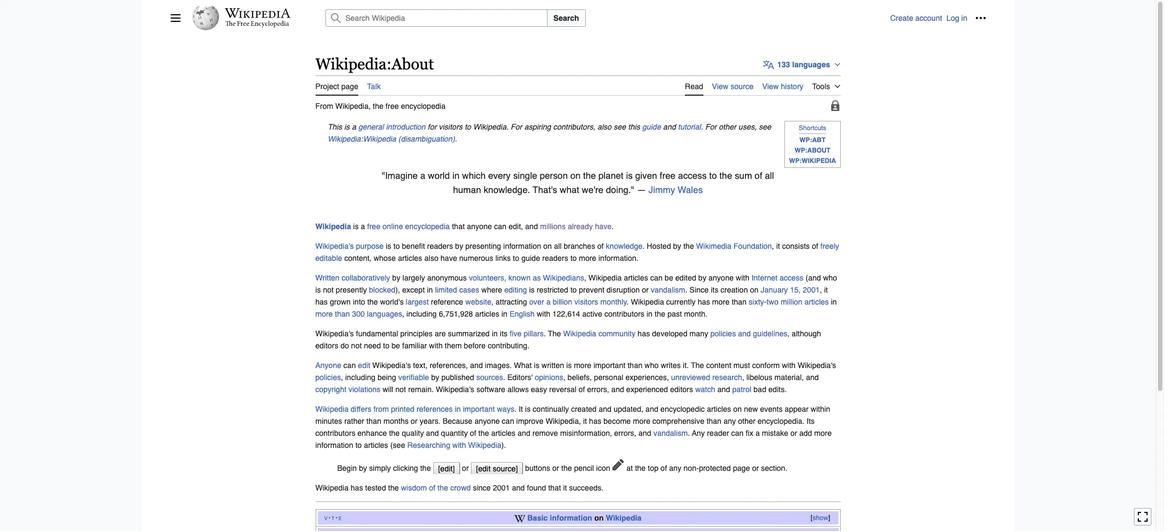 Task type: describe. For each thing, give the bounding box(es) containing it.
2 for from the left
[[706, 122, 717, 131]]

articles up ).
[[492, 429, 516, 438]]

wikipedia, inside . it is continually created and updated, and encyclopedic articles on new events appear within minutes rather than months or years. because anyone can improve wikipedia, it has become more comprehensive than any other encyclopedia. its contributors enhance the quality and quantity of the articles and remove misinformation, errors, and
[[546, 417, 581, 426]]

articles down watch
[[707, 405, 732, 414]]

is inside (and who is not presently
[[316, 286, 321, 295]]

articles inside . any reader can fix a mistake or add more information to articles (see
[[364, 441, 388, 450]]

to left the benefit
[[394, 242, 400, 251]]

information inside . any reader can fix a mistake or add more information to articles (see
[[316, 441, 353, 450]]

wikipedia : about
[[316, 55, 434, 73]]

, down world's
[[402, 310, 405, 319]]

to inside . any reader can fix a mistake or add more information to articles (see
[[356, 441, 362, 450]]

of left 'freely'
[[812, 242, 819, 251]]

every
[[488, 170, 511, 181]]

experiences,
[[626, 374, 669, 382]]

history
[[781, 82, 804, 91]]

other inside . it is continually created and updated, and encyclopedic articles on new events appear within minutes rather than months or years. because anyone can improve wikipedia, it has become more comprehensive than any other encyclopedia. its contributors enhance the quality and quantity of the articles and remove misinformation, errors, and
[[739, 417, 756, 426]]

in right million
[[831, 298, 837, 307]]

, up the "reversal"
[[564, 374, 566, 382]]

wp:about link
[[795, 147, 831, 154]]

that's
[[533, 184, 558, 195]]

by up since at the right bottom of the page
[[699, 274, 707, 283]]

wikipedia down at
[[606, 514, 642, 523]]

which
[[462, 170, 486, 181]]

basic information link
[[528, 514, 593, 523]]

wikipedia's up being
[[373, 361, 411, 370]]

violations
[[349, 386, 381, 394]]

. it is continually created and updated, and encyclopedic articles on new events appear within minutes rather than months or years. because anyone can improve wikipedia, it has become more comprehensive than any other encyclopedia. its contributors enhance the quality and quantity of the articles and remove misinformation, errors, and
[[316, 405, 831, 438]]

0 horizontal spatial wikipedia,
[[336, 102, 371, 110]]

wisdom
[[401, 484, 427, 493]]

within
[[811, 405, 831, 414]]

has inside largest reference website , attracting over a billion visitors monthly . wikipedia currently has more than sixty-two million articles in more than 300 languages , including 6,751,928 articles in english with 122,614 active contributors in the past month.
[[698, 298, 710, 307]]

editing link
[[505, 286, 527, 295]]

1 vertical spatial readers
[[543, 254, 569, 263]]

wikipedia:wikipedia
[[328, 134, 396, 143]]

can left edited
[[651, 274, 663, 283]]

limited
[[435, 286, 457, 295]]

and down the updated,
[[639, 429, 652, 438]]

access inside "imagine a world in which every single person on the planet is given free access to the sum of all human knowledge.
[[679, 170, 707, 181]]

the right at
[[635, 464, 646, 473]]

0 horizontal spatial readers
[[427, 242, 453, 251]]

in up contributing.
[[492, 330, 498, 339]]

where
[[482, 286, 503, 295]]

with inside , although editors do not need to be familiar with them before contributing.
[[429, 342, 443, 351]]

the down months
[[389, 429, 400, 438]]

and left the found
[[512, 484, 525, 493]]

edit link
[[358, 361, 371, 370]]

million
[[781, 298, 803, 307]]

guide inside this is a general introduction for visitors to wikipedia. for aspiring contributors, also see this guide and tutorial . for other uses, see wikipedia:wikipedia (disambiguation) .
[[643, 122, 661, 131]]

0 vertical spatial vandalism
[[651, 286, 686, 295]]

it
[[519, 405, 523, 414]]

can inside . it is continually created and updated, and encyclopedic articles on new events appear within minutes rather than months or years. because anyone can improve wikipedia, it has become more comprehensive than any other encyclopedia. its contributors enhance the quality and quantity of the articles and remove misinformation, errors, and
[[502, 417, 514, 426]]

billion
[[553, 298, 573, 307]]

by up ),
[[393, 274, 401, 283]]

wikipedia's purpose link
[[316, 242, 384, 251]]

on inside "imagine a world in which every single person on the planet is given free access to the sum of all human knowledge.
[[571, 170, 581, 181]]

and right edit,
[[526, 222, 538, 231]]

is up "over"
[[529, 286, 535, 295]]

of right wisdom
[[429, 484, 436, 493]]

is inside this is a general introduction for visitors to wikipedia. for aspiring contributors, also see this guide and tutorial . for other uses, see wikipedia:wikipedia (disambiguation) .
[[344, 122, 350, 131]]

in inside "imagine a world in which every single person on the planet is given free access to the sum of all human knowledge.
[[453, 170, 460, 181]]

(and
[[806, 274, 821, 283]]

new
[[744, 405, 758, 414]]

knowledge.
[[484, 184, 530, 195]]

a inside . any reader can fix a mistake or add more information to articles (see
[[756, 429, 760, 438]]

wikipedia up minutes
[[316, 405, 349, 414]]

the inside largest reference website , attracting over a billion visitors monthly . wikipedia currently has more than sixty-two million articles in more than 300 languages , including 6,751,928 articles in english with 122,614 active contributors in the past month.
[[655, 310, 666, 319]]

with up creation
[[736, 274, 750, 283]]

including for reference
[[407, 310, 437, 319]]

will
[[383, 386, 394, 394]]

2 horizontal spatial information
[[550, 514, 593, 523]]

verifiable link
[[399, 374, 429, 382]]

introduction
[[386, 122, 426, 131]]

shortcuts link
[[799, 124, 827, 132]]

0 horizontal spatial page
[[342, 82, 359, 91]]

appear
[[785, 405, 809, 414]]

1 vertical spatial page
[[733, 464, 750, 473]]

log in and more options image
[[976, 13, 987, 24]]

or inside . any reader can fix a mistake or add more information to articles (see
[[791, 429, 798, 438]]

or right [edit]
[[462, 464, 469, 473]]

shortcuts wp:abt wp:about wp:wikipedia
[[790, 124, 837, 165]]

wp:wikipedia
[[790, 157, 837, 165]]

0 vertical spatial languages
[[793, 60, 831, 69]]

five
[[510, 330, 522, 339]]

can inside . any reader can fix a mistake or add more information to articles (see
[[732, 429, 744, 438]]

fullscreen image
[[1138, 512, 1149, 523]]

errors, inside anyone can edit wikipedia's text, references, and images. what is written is more important than who writes it. the content must conform with wikipedia's policies , including being verifiable by published sources . editors' opinions , beliefs, personal experiences, unreviewed research , libelous material, and copyright violations will not remain. wikipedia's software allows easy reversal of errors, and experienced editors watch and patrol bad edits.
[[587, 386, 610, 394]]

numerous
[[460, 254, 494, 263]]

to inside , although editors do not need to be familiar with them before contributing.
[[383, 342, 390, 351]]

and down years.
[[426, 429, 439, 438]]

the right quantity
[[479, 429, 489, 438]]

a inside this is a general introduction for visitors to wikipedia. for aspiring contributors, also see this guide and tutorial . for other uses, see wikipedia:wikipedia (disambiguation) .
[[352, 122, 356, 131]]

anyone link
[[316, 361, 342, 370]]

to inside "imagine a world in which every single person on the planet is given free access to the sum of all human knowledge.
[[710, 170, 717, 181]]

more down branches
[[579, 254, 597, 263]]

free inside "imagine a world in which every single person on the planet is given free access to the sum of all human knowledge.
[[660, 170, 676, 181]]

any inside . it is continually created and updated, and encyclopedic articles on new events appear within minutes rather than months or years. because anyone can improve wikipedia, it has become more comprehensive than any other encyclopedia. its contributors enhance the quality and quantity of the articles and remove misinformation, errors, and
[[724, 417, 736, 426]]

non-
[[684, 464, 699, 473]]

and down personal
[[612, 386, 625, 394]]

Search search field
[[312, 9, 891, 27]]

is inside . it is continually created and updated, and encyclopedic articles on new events appear within minutes rather than months or years. because anyone can improve wikipedia, it has become more comprehensive than any other encyclopedia. its contributors enhance the quality and quantity of the articles and remove misinformation, errors, and
[[525, 405, 531, 414]]

0 horizontal spatial all
[[554, 242, 562, 251]]

unreviewed
[[671, 374, 711, 382]]

patrol link
[[733, 386, 752, 394]]

articles down website
[[475, 310, 500, 319]]

wikipedia's up editable
[[316, 242, 354, 251]]

wp:abt link
[[800, 136, 826, 144]]

0 vertical spatial information
[[504, 242, 542, 251]]

wikipedia up project page link in the top of the page
[[316, 55, 387, 73]]

minutes
[[316, 417, 342, 426]]

and right material,
[[806, 374, 819, 382]]

with inside largest reference website , attracting over a billion visitors monthly . wikipedia currently has more than sixty-two million articles in more than 300 languages , including 6,751,928 articles in english with 122,614 active contributors in the past month.
[[537, 310, 551, 319]]

personal
[[594, 374, 624, 382]]

wikipedia's up the do
[[316, 330, 354, 339]]

the free encyclopedia image
[[226, 21, 290, 28]]

wikipedia up [edit source] at the bottom
[[468, 441, 502, 450]]

and up become
[[599, 405, 612, 414]]

has left tested
[[351, 484, 363, 493]]

than up the enhance
[[367, 417, 382, 426]]

more inside . any reader can fix a mistake or add more information to articles (see
[[815, 429, 832, 438]]

0 vertical spatial encyclopedia
[[401, 102, 446, 110]]

grown
[[330, 298, 351, 307]]

not inside anyone can edit wikipedia's text, references, and images. what is written is more important than who writes it. the content must conform with wikipedia's policies , including being verifiable by published sources . editors' opinions , beliefs, personal experiences, unreviewed research , libelous material, and copyright violations will not remain. wikipedia's software allows easy reversal of errors, and experienced editors watch and patrol bad edits.
[[396, 386, 406, 394]]

except
[[402, 286, 425, 295]]

the down talk
[[373, 102, 384, 110]]

133 languages
[[778, 60, 831, 69]]

languages inside largest reference website , attracting over a billion visitors monthly . wikipedia currently has more than sixty-two million articles in more than 300 languages , including 6,751,928 articles in english with 122,614 active contributors in the past month.
[[367, 310, 402, 319]]

editors inside anyone can edit wikipedia's text, references, and images. what is written is more important than who writes it. the content must conform with wikipedia's policies , including being verifiable by published sources . editors' opinions , beliefs, personal experiences, unreviewed research , libelous material, and copyright violations will not remain. wikipedia's software allows easy reversal of errors, and experienced editors watch and patrol bad edits.
[[671, 386, 694, 394]]

summarized
[[448, 330, 490, 339]]

by inside anyone can edit wikipedia's text, references, and images. what is written is more important than who writes it. the content must conform with wikipedia's policies , including being verifiable by published sources . editors' opinions , beliefs, personal experiences, unreviewed research , libelous material, and copyright violations will not remain. wikipedia's software allows easy reversal of errors, and experienced editors watch and patrol bad edits.
[[431, 374, 440, 382]]

bad
[[754, 386, 767, 394]]

written collaboratively link
[[316, 274, 390, 283]]

1 vertical spatial encyclopedia
[[405, 222, 450, 231]]

2 see from the left
[[759, 122, 772, 131]]

v link
[[324, 514, 328, 522]]

create
[[891, 14, 914, 22]]

more down creation
[[713, 298, 730, 307]]

editable
[[316, 254, 342, 263]]

references,
[[430, 361, 468, 370]]

a inside largest reference website , attracting over a billion visitors monthly . wikipedia currently has more than sixty-two million articles in more than 300 languages , including 6,751,928 articles in english with 122,614 active contributors in the past month.
[[547, 298, 551, 307]]

to up over a billion visitors monthly link
[[571, 286, 577, 295]]

articles down the benefit
[[398, 254, 422, 263]]

or right disruption on the bottom right
[[642, 286, 649, 295]]

has left "developed"
[[638, 330, 650, 339]]

its
[[807, 417, 815, 426]]

pillars
[[524, 330, 544, 339]]

aspiring
[[525, 122, 551, 131]]

view for view history
[[763, 82, 779, 91]]

by right hosted
[[674, 242, 682, 251]]

note containing this is a
[[316, 121, 841, 145]]

by right begin
[[359, 464, 367, 473]]

1 vertical spatial guide
[[522, 254, 540, 263]]

edit,
[[509, 222, 523, 231]]

note containing shortcuts wp:abt wp:about wp:wikipedia
[[785, 121, 841, 168]]

articles up disruption on the bottom right
[[624, 274, 649, 283]]

as
[[533, 274, 541, 283]]

of inside "imagine a world in which every single person on the planet is given free access to the sum of all human knowledge.
[[755, 170, 763, 181]]

wikipedia's down published at the bottom of page
[[436, 386, 475, 394]]

read
[[685, 82, 704, 91]]

edits.
[[769, 386, 787, 394]]

view source link
[[712, 75, 754, 94]]

search button
[[547, 9, 586, 27]]

are
[[435, 330, 446, 339]]

five pillars link
[[510, 330, 544, 339]]

them
[[445, 342, 462, 351]]

to down wikipedia's purpose is to benefit readers by presenting information on all branches of knowledge . hosted by the wikimedia foundation , it consists of
[[571, 254, 577, 263]]

researching
[[408, 441, 451, 450]]

0 vertical spatial vandalism link
[[651, 286, 686, 295]]

images.
[[485, 361, 512, 370]]

text,
[[413, 361, 428, 370]]

, down 'where'
[[492, 298, 494, 307]]

:
[[387, 55, 392, 73]]

comprehensive
[[653, 417, 705, 426]]

misinformation,
[[560, 429, 612, 438]]

prevent
[[579, 286, 605, 295]]

articles down (and
[[805, 298, 829, 307]]

wikipedia up wikipedia's purpose link
[[316, 222, 351, 231]]

wikipedia up blocked ), except in limited cases where editing is restricted to prevent disruption or vandalism . since its creation on january 15, 2001
[[589, 274, 622, 283]]

to right links
[[513, 254, 520, 263]]

anyone inside . it is continually created and updated, and encyclopedic articles on new events appear within minutes rather than months or years. because anyone can improve wikipedia, it has become more comprehensive than any other encyclopedia. its contributors enhance the quality and quantity of the articles and remove misinformation, errors, and
[[475, 417, 500, 426]]

improve
[[517, 417, 544, 426]]

wikipedia's fundamental principles are summarized in its five pillars . the wikipedia community has developed many policies and guidelines
[[316, 330, 788, 339]]

is inside "imagine a world in which every single person on the planet is given free access to the sum of all human knowledge.
[[626, 170, 633, 181]]

of inside anyone can edit wikipedia's text, references, and images. what is written is more important than who writes it. the content must conform with wikipedia's policies , including being verifiable by published sources . editors' opinions , beliefs, personal experiences, unreviewed research , libelous material, and copyright violations will not remain. wikipedia's software allows easy reversal of errors, and experienced editors watch and patrol bad edits.
[[579, 386, 585, 394]]

january 15, 2001 link
[[761, 286, 820, 295]]

wikipedia's up material,
[[798, 361, 837, 370]]

wikipedia image
[[225, 8, 290, 18]]

basic
[[528, 514, 548, 523]]

the left wikimedia
[[684, 242, 694, 251]]

millions already have link
[[540, 222, 612, 231]]

wikipedia has tested the wisdom of the crowd since 2001 and found that it succeeds.
[[316, 484, 604, 493]]

, left the consists
[[772, 242, 775, 251]]

or right buttons
[[553, 464, 559, 473]]

and up sources
[[470, 361, 483, 370]]

with down quantity
[[453, 441, 466, 450]]

and down research
[[718, 386, 731, 394]]

copyright violations link
[[316, 386, 381, 394]]

1 vertical spatial have
[[441, 254, 457, 263]]

1 see from the left
[[614, 122, 626, 131]]

0 horizontal spatial the
[[548, 330, 561, 339]]

writes
[[661, 361, 681, 370]]

1 horizontal spatial policies
[[711, 330, 736, 339]]

personal tools navigation
[[891, 9, 990, 27]]

who inside (and who is not presently
[[824, 274, 838, 283]]

search
[[554, 14, 579, 22]]

what
[[514, 361, 532, 370]]

the right clicking
[[420, 464, 431, 473]]

is right what
[[534, 361, 540, 370]]

on down succeeds.
[[595, 514, 604, 523]]

world's
[[380, 298, 404, 307]]

by down wikipedia is a free online encyclopedia that anyone can edit, and millions already have .
[[455, 242, 464, 251]]

over
[[530, 298, 545, 307]]

—
[[637, 184, 646, 195]]

0 vertical spatial have
[[595, 222, 612, 231]]

1 vertical spatial important
[[463, 405, 495, 414]]

can left edit,
[[494, 222, 507, 231]]

wp:abt
[[800, 136, 826, 144]]

is up "whose"
[[386, 242, 392, 251]]

than down creation
[[732, 298, 747, 307]]

0 vertical spatial wikipedia link
[[316, 222, 351, 231]]

v
[[324, 514, 328, 522]]

easy
[[531, 386, 547, 394]]

and down experienced
[[646, 405, 659, 414]]

enhance
[[358, 429, 387, 438]]

reference
[[431, 298, 464, 307]]

, inside , although editors do not need to be familiar with them before contributing.
[[788, 330, 790, 339]]

1 vertical spatial wikipedia link
[[606, 514, 642, 523]]

the inside , it has grown into the world's
[[368, 298, 378, 307]]

for
[[428, 122, 437, 131]]

view for view source
[[712, 82, 729, 91]]

0 vertical spatial 2001
[[803, 286, 820, 295]]

has inside , it has grown into the world's
[[316, 298, 328, 307]]

the left sum
[[720, 170, 733, 181]]

the inside anyone can edit wikipedia's text, references, and images. what is written is more important than who writes it. the content must conform with wikipedia's policies , including being verifiable by published sources . editors' opinions , beliefs, personal experiences, unreviewed research , libelous material, and copyright violations will not remain. wikipedia's software allows easy reversal of errors, and experienced editors watch and patrol bad edits.
[[691, 361, 704, 370]]

the left pencil
[[562, 464, 572, 473]]

1 vertical spatial vandalism link
[[654, 429, 688, 438]]

remove
[[533, 429, 558, 438]]

and inside this is a general introduction for visitors to wikipedia. for aspiring contributors, also see this guide and tutorial . for other uses, see wikipedia:wikipedia (disambiguation) .
[[663, 122, 676, 131]]

disruption
[[607, 286, 640, 295]]

is up beliefs,
[[567, 361, 572, 370]]

the left "crowd"
[[438, 484, 448, 493]]

volunteers,
[[469, 274, 507, 283]]



Task type: vqa. For each thing, say whether or not it's contained in the screenshot.
Search Box on the top
no



Task type: locate. For each thing, give the bounding box(es) containing it.
main content containing wikipedia
[[311, 49, 848, 531]]

1 horizontal spatial readers
[[543, 254, 569, 263]]

is up wikipedia's purpose link
[[353, 222, 359, 231]]

patrol
[[733, 386, 752, 394]]

0 vertical spatial editors
[[316, 342, 339, 351]]

information down minutes
[[316, 441, 353, 450]]

vandalism link up currently
[[651, 286, 686, 295]]

a inside "imagine a world in which every single person on the planet is given free access to the sum of all human knowledge.
[[421, 170, 426, 181]]

crowd
[[451, 484, 471, 493]]

many
[[690, 330, 709, 339]]

1 vertical spatial anyone
[[709, 274, 734, 283]]

more inside . it is continually created and updated, and encyclopedic articles on new events appear within minutes rather than months or years. because anyone can improve wikipedia, it has become more comprehensive than any other encyclopedia. its contributors enhance the quality and quantity of the articles and remove misinformation, errors, and
[[633, 417, 651, 426]]

visitors down prevent
[[575, 298, 599, 307]]

who up 'experiences,'
[[645, 361, 659, 370]]

fix
[[746, 429, 754, 438]]

to left sum
[[710, 170, 717, 181]]

1 horizontal spatial important
[[594, 361, 626, 370]]

2 vertical spatial free
[[367, 222, 381, 231]]

more up beliefs,
[[574, 361, 592, 370]]

122,614
[[553, 310, 581, 319]]

0 vertical spatial anyone
[[467, 222, 492, 231]]

from wikipedia, the free encyclopedia
[[316, 102, 446, 110]]

0 horizontal spatial important
[[463, 405, 495, 414]]

contributors
[[605, 310, 645, 319], [316, 429, 356, 438]]

1 horizontal spatial information
[[504, 242, 542, 251]]

see right uses,
[[759, 122, 772, 131]]

largely
[[403, 274, 425, 283]]

0 vertical spatial policies
[[711, 330, 736, 339]]

limited cases link
[[435, 286, 480, 295]]

visitors inside largest reference website , attracting over a billion visitors monthly . wikipedia currently has more than sixty-two million articles in more than 300 languages , including 6,751,928 articles in english with 122,614 active contributors in the past month.
[[575, 298, 599, 307]]

. any reader can fix a mistake or add more information to articles (see
[[316, 429, 832, 450]]

be inside , although editors do not need to be familiar with them before contributing.
[[392, 342, 400, 351]]

any left non-
[[670, 464, 682, 473]]

Search Wikipedia search field
[[325, 9, 548, 27]]

it inside , it has grown into the world's
[[825, 286, 828, 295]]

important up personal
[[594, 361, 626, 370]]

2 view from the left
[[763, 82, 779, 91]]

. inside largest reference website , attracting over a billion visitors monthly . wikipedia currently has more than sixty-two million articles in more than 300 languages , including 6,751,928 articles in english with 122,614 active contributors in the past month.
[[627, 298, 629, 307]]

1 vertical spatial errors,
[[615, 429, 637, 438]]

of right sum
[[755, 170, 763, 181]]

free up general introduction link
[[386, 102, 399, 110]]

software
[[477, 386, 506, 394]]

0 horizontal spatial access
[[679, 170, 707, 181]]

on inside . it is continually created and updated, and encyclopedic articles on new events appear within minutes rather than months or years. because anyone can improve wikipedia, it has become more comprehensive than any other encyclopedia. its contributors enhance the quality and quantity of the articles and remove misinformation, errors, and
[[734, 405, 742, 414]]

content, whose articles also have numerous links to guide readers to more information.
[[342, 254, 639, 263]]

1 horizontal spatial wikipedia,
[[546, 417, 581, 426]]

or
[[642, 286, 649, 295], [411, 417, 418, 426], [791, 429, 798, 438], [462, 464, 469, 473], [553, 464, 559, 473], [753, 464, 759, 473]]

from
[[316, 102, 333, 110]]

1 vertical spatial vandalism
[[654, 429, 688, 438]]

material,
[[775, 374, 804, 382]]

and down "improve"
[[518, 429, 531, 438]]

sum
[[735, 170, 753, 181]]

0 horizontal spatial that
[[452, 222, 465, 231]]

1 horizontal spatial 2001
[[803, 286, 820, 295]]

contributors inside . it is continually created and updated, and encyclopedic articles on new events appear within minutes rather than months or years. because anyone can improve wikipedia, it has become more comprehensive than any other encyclopedia. its contributors enhance the quality and quantity of the articles and remove misinformation, errors, and
[[316, 429, 356, 438]]

information down edit,
[[504, 242, 542, 251]]

, although editors do not need to be familiar with them before contributing.
[[316, 330, 822, 351]]

of inside . it is continually created and updated, and encyclopedic articles on new events appear within minutes rather than months or years. because anyone can improve wikipedia, it has become more comprehensive than any other encyclopedia. its contributors enhance the quality and quantity of the articles and remove misinformation, errors, and
[[470, 429, 477, 438]]

page right protected
[[733, 464, 750, 473]]

1 vertical spatial not
[[351, 342, 362, 351]]

more down the updated,
[[633, 417, 651, 426]]

1 horizontal spatial be
[[665, 274, 674, 283]]

1 horizontal spatial errors,
[[615, 429, 637, 438]]

vandalism link down comprehensive
[[654, 429, 688, 438]]

anyone down ways
[[475, 417, 500, 426]]

0 horizontal spatial any
[[670, 464, 682, 473]]

also
[[598, 122, 612, 131], [425, 254, 439, 263]]

, up patrol link
[[743, 374, 745, 382]]

0 vertical spatial that
[[452, 222, 465, 231]]

2 vertical spatial anyone
[[475, 417, 500, 426]]

1 horizontal spatial editors
[[671, 386, 694, 394]]

visitors
[[439, 122, 463, 131], [575, 298, 599, 307]]

the
[[548, 330, 561, 339], [691, 361, 704, 370]]

).
[[502, 441, 506, 450]]

it.
[[683, 361, 689, 370]]

have right already in the top of the page
[[595, 222, 612, 231]]

1 horizontal spatial its
[[711, 286, 719, 295]]

general
[[358, 122, 384, 131]]

1 vertical spatial be
[[392, 342, 400, 351]]

, up prevent
[[585, 274, 587, 283]]

shortcuts
[[799, 124, 827, 132]]

1 horizontal spatial view
[[763, 82, 779, 91]]

0 horizontal spatial guide
[[522, 254, 540, 263]]

vandalism
[[651, 286, 686, 295], [654, 429, 688, 438]]

more down grown
[[316, 310, 333, 319]]

knowledge
[[606, 242, 643, 251]]

. inside . any reader can fix a mistake or add more information to articles (see
[[688, 429, 690, 438]]

0 horizontal spatial 2001
[[493, 484, 510, 493]]

conform
[[753, 361, 780, 370]]

page
[[342, 82, 359, 91], [733, 464, 750, 473]]

policies inside anyone can edit wikipedia's text, references, and images. what is written is more important than who writes it. the content must conform with wikipedia's policies , including being verifiable by published sources . editors' opinions , beliefs, personal experiences, unreviewed research , libelous material, and copyright violations will not remain. wikipedia's software allows easy reversal of errors, and experienced editors watch and patrol bad edits.
[[316, 374, 341, 382]]

a up purpose
[[361, 222, 365, 231]]

it left the consists
[[777, 242, 780, 251]]

talk link
[[367, 75, 381, 94]]

0 horizontal spatial including
[[345, 374, 376, 382]]

in right world
[[453, 170, 460, 181]]

0 vertical spatial guide
[[643, 122, 661, 131]]

0 vertical spatial contributors
[[605, 310, 645, 319]]

(see
[[391, 441, 405, 450]]

with inside anyone can edit wikipedia's text, references, and images. what is written is more important than who writes it. the content must conform with wikipedia's policies , including being verifiable by published sources . editors' opinions , beliefs, personal experiences, unreviewed research , libelous material, and copyright violations will not remain. wikipedia's software allows easy reversal of errors, and experienced editors watch and patrol bad edits.
[[782, 361, 796, 370]]

1 vertical spatial that
[[549, 484, 561, 493]]

has inside . it is continually created and updated, and encyclopedic articles on new events appear within minutes rather than months or years. because anyone can improve wikipedia, it has become more comprehensive than any other encyclopedia. its contributors enhance the quality and quantity of the articles and remove misinformation, errors, and
[[589, 417, 602, 426]]

editors left the do
[[316, 342, 339, 351]]

tutorial link
[[678, 122, 701, 131]]

1 vertical spatial 2001
[[493, 484, 510, 493]]

free online encyclopedia link
[[367, 222, 450, 231]]

collaboratively
[[342, 274, 390, 283]]

a up "wikipedia:wikipedia" at left
[[352, 122, 356, 131]]

2 vertical spatial information
[[550, 514, 593, 523]]

largest link
[[406, 298, 429, 307]]

errors, down become
[[615, 429, 637, 438]]

0 horizontal spatial wikipedia link
[[316, 222, 351, 231]]

0 vertical spatial who
[[824, 274, 838, 283]]

0 horizontal spatial also
[[425, 254, 439, 263]]

including for can
[[345, 374, 376, 382]]

anyone up creation
[[709, 274, 734, 283]]

see left this
[[614, 122, 626, 131]]

it right 15,
[[825, 286, 828, 295]]

uses,
[[739, 122, 757, 131]]

0 horizontal spatial for
[[511, 122, 522, 131]]

1 vertical spatial the
[[691, 361, 704, 370]]

project
[[316, 82, 339, 91]]

0 vertical spatial its
[[711, 286, 719, 295]]

0 vertical spatial other
[[719, 122, 737, 131]]

1 vertical spatial wikipedia,
[[546, 417, 581, 426]]

2 horizontal spatial not
[[396, 386, 406, 394]]

0 vertical spatial page
[[342, 82, 359, 91]]

wikipedia link
[[316, 222, 351, 231], [606, 514, 642, 523]]

or inside . it is continually created and updated, and encyclopedic articles on new events appear within minutes rather than months or years. because anyone can improve wikipedia, it has become more comprehensive than any other encyclopedia. its contributors enhance the quality and quantity of the articles and remove misinformation, errors, and
[[411, 417, 418, 426]]

visitors inside this is a general introduction for visitors to wikipedia. for aspiring contributors, also see this guide and tutorial . for other uses, see wikipedia:wikipedia (disambiguation) .
[[439, 122, 463, 131]]

0 vertical spatial errors,
[[587, 386, 610, 394]]

for right tutorial link
[[706, 122, 717, 131]]

contributors inside largest reference website , attracting over a billion visitors monthly . wikipedia currently has more than sixty-two million articles in more than 300 languages , including 6,751,928 articles in english with 122,614 active contributors in the past month.
[[605, 310, 645, 319]]

including inside largest reference website , attracting over a billion visitors monthly . wikipedia currently has more than sixty-two million articles in more than 300 languages , including 6,751,928 articles in english with 122,614 active contributors in the past month.
[[407, 310, 437, 319]]

in up because
[[455, 405, 461, 414]]

beliefs,
[[568, 374, 592, 382]]

2 note from the left
[[785, 121, 841, 168]]

do
[[341, 342, 349, 351]]

two
[[767, 298, 779, 307]]

2001 down (and
[[803, 286, 820, 295]]

1 horizontal spatial all
[[765, 170, 775, 181]]

largest
[[406, 298, 429, 307]]

single
[[513, 170, 538, 181]]

past
[[668, 310, 682, 319]]

0 horizontal spatial visitors
[[439, 122, 463, 131]]

of right top
[[661, 464, 667, 473]]

not inside (and who is not presently
[[323, 286, 334, 295]]

than up reader
[[707, 417, 722, 426]]

who inside anyone can edit wikipedia's text, references, and images. what is written is more important than who writes it. the content must conform with wikipedia's policies , including being verifiable by published sources . editors' opinions , beliefs, personal experiences, unreviewed research , libelous material, and copyright violations will not remain. wikipedia's software allows easy reversal of errors, and experienced editors watch and patrol bad edits.
[[645, 361, 659, 370]]

on down the millions at the top left of the page
[[544, 242, 552, 251]]

0 vertical spatial any
[[724, 417, 736, 426]]

0 vertical spatial not
[[323, 286, 334, 295]]

1 vertical spatial languages
[[367, 310, 402, 319]]

1 vertical spatial any
[[670, 464, 682, 473]]

wikipedians
[[543, 274, 585, 283]]

wikipedia's purpose is to benefit readers by presenting information on all branches of knowledge . hosted by the wikimedia foundation , it consists of
[[316, 242, 821, 251]]

free left online
[[367, 222, 381, 231]]

1 horizontal spatial including
[[407, 310, 437, 319]]

1 horizontal spatial free
[[386, 102, 399, 110]]

it
[[777, 242, 780, 251], [825, 286, 828, 295], [583, 417, 587, 426], [563, 484, 567, 493]]

1 horizontal spatial page
[[733, 464, 750, 473]]

1 note from the left
[[316, 121, 841, 145]]

1 vertical spatial information
[[316, 441, 353, 450]]

also inside this is a general introduction for visitors to wikipedia. for aspiring contributors, also see this guide and tutorial . for other uses, see wikipedia:wikipedia (disambiguation) .
[[598, 122, 612, 131]]

contributors down monthly
[[605, 310, 645, 319]]

the right tested
[[388, 484, 399, 493]]

free for wikipedia is a free online encyclopedia that anyone can edit, and millions already have .
[[367, 222, 381, 231]]

links
[[496, 254, 511, 263]]

1 horizontal spatial see
[[759, 122, 772, 131]]

1 vertical spatial other
[[739, 417, 756, 426]]

(disambiguation)
[[399, 134, 455, 143]]

language progressive image
[[764, 59, 775, 70]]

. inside . it is continually created and updated, and encyclopedic articles on new events appear within minutes rather than months or years. because anyone can improve wikipedia, it has become more comprehensive than any other encyclopedia. its contributors enhance the quality and quantity of the articles and remove misinformation, errors, and
[[515, 405, 517, 414]]

presently
[[336, 286, 367, 295]]

editing
[[505, 286, 527, 295]]

1 vertical spatial contributors
[[316, 429, 356, 438]]

1 horizontal spatial contributors
[[605, 310, 645, 319]]

than down grown
[[335, 310, 350, 319]]

quality
[[402, 429, 424, 438]]

volunteers, known as wikipedians link
[[469, 274, 585, 283]]

has down since at the right bottom of the page
[[698, 298, 710, 307]]

1 horizontal spatial other
[[739, 417, 756, 426]]

developed
[[652, 330, 688, 339]]

and left guidelines
[[739, 330, 751, 339]]

other left uses,
[[719, 122, 737, 131]]

cases
[[460, 286, 480, 295]]

internet
[[752, 274, 778, 283]]

who
[[824, 274, 838, 283], [645, 361, 659, 370]]

a left world
[[421, 170, 426, 181]]

1 horizontal spatial that
[[549, 484, 561, 493]]

0 vertical spatial access
[[679, 170, 707, 181]]

since
[[473, 484, 491, 493]]

1 view from the left
[[712, 82, 729, 91]]

project page
[[316, 82, 359, 91]]

mistake
[[762, 429, 789, 438]]

0 horizontal spatial free
[[367, 222, 381, 231]]

it inside . it is continually created and updated, and encyclopedic articles on new events appear within minutes rather than months or years. because anyone can improve wikipedia, it has become more comprehensive than any other encyclopedia. its contributors enhance the quality and quantity of the articles and remove misinformation, errors, and
[[583, 417, 587, 426]]

important inside anyone can edit wikipedia's text, references, and images. what is written is more important than who writes it. the content must conform with wikipedia's policies , including being verifiable by published sources . editors' opinions , beliefs, personal experiences, unreviewed research , libelous material, and copyright violations will not remain. wikipedia's software allows easy reversal of errors, and experienced editors watch and patrol bad edits.
[[594, 361, 626, 370]]

(and who is not presently
[[316, 274, 838, 295]]

begin
[[337, 464, 357, 473]]

0 horizontal spatial errors,
[[587, 386, 610, 394]]

tools
[[813, 82, 831, 91]]

. inside anyone can edit wikipedia's text, references, and images. what is written is more important than who writes it. the content must conform with wikipedia's policies , including being verifiable by published sources . editors' opinions , beliefs, personal experiences, unreviewed research , libelous material, and copyright violations will not remain. wikipedia's software allows easy reversal of errors, and experienced editors watch and patrol bad edits.
[[503, 374, 506, 382]]

can inside anyone can edit wikipedia's text, references, and images. what is written is more important than who writes it. the content must conform with wikipedia's policies , including being verifiable by published sources . editors' opinions , beliefs, personal experiences, unreviewed research , libelous material, and copyright violations will not remain. wikipedia's software allows easy reversal of errors, and experienced editors watch and patrol bad edits.
[[344, 361, 356, 370]]

view left the source
[[712, 82, 729, 91]]

1 horizontal spatial have
[[595, 222, 612, 231]]

buttons or the pencil icon
[[525, 464, 611, 473]]

the right the into
[[368, 298, 378, 307]]

other inside this is a general introduction for visitors to wikipedia. for aspiring contributors, also see this guide and tutorial . for other uses, see wikipedia:wikipedia (disambiguation) .
[[719, 122, 737, 131]]

anyone
[[467, 222, 492, 231], [709, 274, 734, 283], [475, 417, 500, 426]]

also down the benefit
[[425, 254, 439, 263]]

blocked ), except in limited cases where editing is restricted to prevent disruption or vandalism . since its creation on january 15, 2001
[[369, 286, 820, 295]]

all inside "imagine a world in which every single person on the planet is given free access to the sum of all human knowledge.
[[765, 170, 775, 181]]

0 vertical spatial readers
[[427, 242, 453, 251]]

0 horizontal spatial policies
[[316, 374, 341, 382]]

known
[[509, 274, 531, 283]]

created
[[571, 405, 597, 414]]

1 vertical spatial including
[[345, 374, 376, 382]]

of right branches
[[598, 242, 604, 251]]

not inside , although editors do not need to be familiar with them before contributing.
[[351, 342, 362, 351]]

to left wikipedia.
[[465, 122, 471, 131]]

than up 'experiences,'
[[628, 361, 643, 370]]

to inside this is a general introduction for visitors to wikipedia. for aspiring contributors, also see this guide and tutorial . for other uses, see wikipedia:wikipedia (disambiguation) .
[[465, 122, 471, 131]]

more inside anyone can edit wikipedia's text, references, and images. what is written is more important than who writes it. the content must conform with wikipedia's policies , including being verifiable by published sources . editors' opinions , beliefs, personal experiences, unreviewed research , libelous material, and copyright violations will not remain. wikipedia's software allows easy reversal of errors, and experienced editors watch and patrol bad edits.
[[574, 361, 592, 370]]

is down written
[[316, 286, 321, 295]]

editors inside , although editors do not need to be familiar with them before contributing.
[[316, 342, 339, 351]]

contributing.
[[488, 342, 530, 351]]

readers right the benefit
[[427, 242, 453, 251]]

anyone
[[316, 361, 342, 370]]

1 horizontal spatial access
[[780, 274, 804, 283]]

including inside anyone can edit wikipedia's text, references, and images. what is written is more important than who writes it. the content must conform with wikipedia's policies , including being verifiable by published sources . editors' opinions , beliefs, personal experiences, unreviewed research , libelous material, and copyright violations will not remain. wikipedia's software allows easy reversal of errors, and experienced editors watch and patrol bad edits.
[[345, 374, 376, 382]]

wikipedia inside largest reference website , attracting over a billion visitors monthly . wikipedia currently has more than sixty-two million articles in more than 300 languages , including 6,751,928 articles in english with 122,614 active contributors in the past month.
[[631, 298, 664, 307]]

printed
[[391, 405, 415, 414]]

0 horizontal spatial view
[[712, 82, 729, 91]]

0 vertical spatial including
[[407, 310, 437, 319]]

note
[[316, 121, 841, 145], [785, 121, 841, 168]]

the left the past
[[655, 310, 666, 319]]

than inside anyone can edit wikipedia's text, references, and images. what is written is more important than who writes it. the content must conform with wikipedia's policies , including being verifiable by published sources . editors' opinions , beliefs, personal experiences, unreviewed research , libelous material, and copyright violations will not remain. wikipedia's software allows easy reversal of errors, and experienced editors watch and patrol bad edits.
[[628, 361, 643, 370]]

1 for from the left
[[511, 122, 522, 131]]

1 horizontal spatial visitors
[[575, 298, 599, 307]]

the up we're
[[583, 170, 596, 181]]

1 vertical spatial access
[[780, 274, 804, 283]]

main content
[[311, 49, 848, 531]]

0 horizontal spatial editors
[[316, 342, 339, 351]]

0 horizontal spatial languages
[[367, 310, 402, 319]]

free for from wikipedia, the free encyclopedia
[[386, 102, 399, 110]]

view history
[[763, 82, 804, 91]]

whose
[[374, 254, 396, 263]]

it down buttons or the pencil icon
[[563, 484, 567, 493]]

0 vertical spatial the
[[548, 330, 561, 339]]

0 horizontal spatial be
[[392, 342, 400, 351]]

menu image
[[170, 13, 181, 24]]

, up copyright violations link
[[341, 374, 343, 382]]

on up sixty-
[[750, 286, 759, 295]]

6,751,928
[[439, 310, 473, 319]]

years.
[[420, 417, 441, 426]]

languages up tools
[[793, 60, 831, 69]]

errors,
[[587, 386, 610, 394], [615, 429, 637, 438]]

freely
[[821, 242, 840, 251]]

wp:wikipedia link
[[790, 157, 837, 165]]

with down "over"
[[537, 310, 551, 319]]

its right since at the right bottom of the page
[[711, 286, 719, 295]]

general introduction link
[[358, 122, 426, 131]]

free up "jimmy"
[[660, 170, 676, 181]]

policies down anyone link
[[316, 374, 341, 382]]

to right need
[[383, 342, 390, 351]]

0 vertical spatial wikipedia,
[[336, 102, 371, 110]]

account
[[916, 14, 943, 22]]

experienced
[[627, 386, 668, 394]]

1 vertical spatial free
[[660, 170, 676, 181]]

doing."
[[606, 184, 635, 195]]

that up numerous
[[452, 222, 465, 231]]

can
[[494, 222, 507, 231], [651, 274, 663, 283], [344, 361, 356, 370], [502, 417, 514, 426], [732, 429, 744, 438]]

wikipedia down active
[[563, 330, 597, 339]]

,
[[772, 242, 775, 251], [585, 274, 587, 283], [820, 286, 822, 295], [492, 298, 494, 307], [402, 310, 405, 319], [788, 330, 790, 339], [341, 374, 343, 382], [564, 374, 566, 382], [743, 374, 745, 382]]

1 vertical spatial its
[[500, 330, 508, 339]]

, inside , it has grown into the world's
[[820, 286, 822, 295]]

0 vertical spatial visitors
[[439, 122, 463, 131]]

wikipedia differs from printed references in important ways
[[316, 405, 515, 414]]

1 horizontal spatial wikipedia link
[[606, 514, 642, 523]]

january
[[761, 286, 788, 295]]

in left the past
[[647, 310, 653, 319]]

encyclopedia up for
[[401, 102, 446, 110]]

or left section.
[[753, 464, 759, 473]]

its left five
[[500, 330, 508, 339]]

the right pillars
[[548, 330, 561, 339]]

wikipedia down begin
[[316, 484, 349, 493]]

errors, inside . it is continually created and updated, and encyclopedic articles on new events appear within minutes rather than months or years. because anyone can improve wikipedia, it has become more comprehensive than any other encyclopedia. its contributors enhance the quality and quantity of the articles and remove misinformation, errors, and
[[615, 429, 637, 438]]

in down 'attracting'
[[502, 310, 508, 319]]

encyclopedia up the benefit
[[405, 222, 450, 231]]

1 vertical spatial all
[[554, 242, 562, 251]]

read link
[[685, 75, 704, 96]]

wikipedia, down project page
[[336, 102, 371, 110]]

page semi-protected image
[[830, 100, 841, 111]]

that right the found
[[549, 484, 561, 493]]

1 vertical spatial visitors
[[575, 298, 599, 307]]

in inside the "personal tools" navigation
[[962, 14, 968, 22]]

0 horizontal spatial have
[[441, 254, 457, 263]]

attracting
[[496, 298, 527, 307]]

0 horizontal spatial see
[[614, 122, 626, 131]]

0 vertical spatial important
[[594, 361, 626, 370]]

policies and guidelines link
[[711, 330, 788, 339]]

0 horizontal spatial not
[[323, 286, 334, 295]]

in left limited
[[427, 286, 433, 295]]

section.
[[762, 464, 788, 473]]

foundation
[[734, 242, 772, 251]]

wikipedia differs from printed references in important ways link
[[316, 405, 515, 414]]

this is a general introduction for visitors to wikipedia. for aspiring contributors, also see this guide and tutorial . for other uses, see wikipedia:wikipedia (disambiguation) .
[[328, 122, 772, 143]]

since
[[690, 286, 709, 295]]



